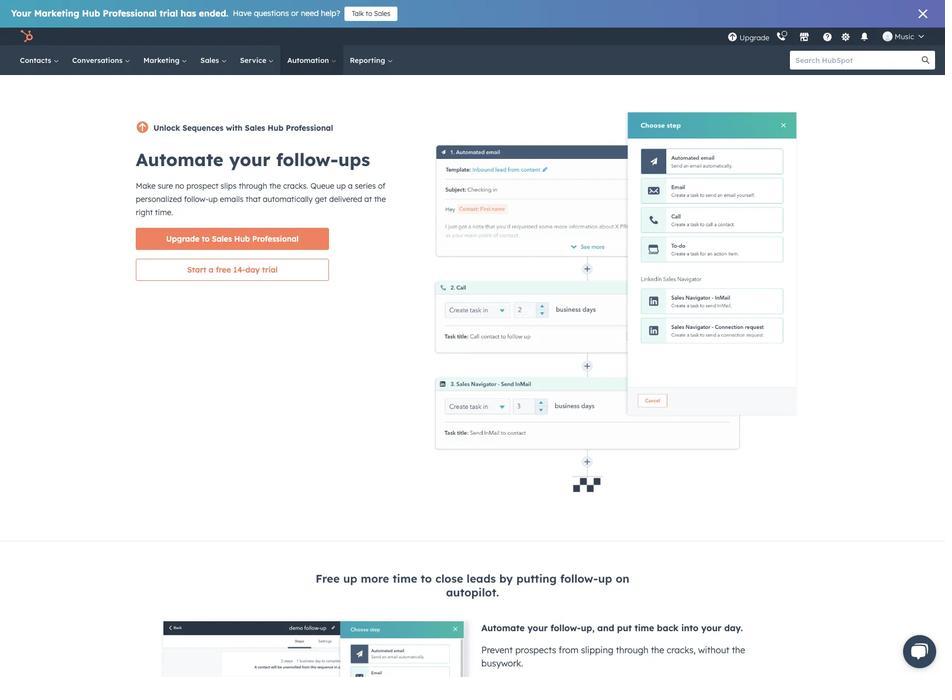 Task type: vqa. For each thing, say whether or not it's contained in the screenshot.
middle Hub
yes



Task type: describe. For each thing, give the bounding box(es) containing it.
slipping
[[581, 645, 614, 656]]

1 vertical spatial hub
[[268, 123, 284, 133]]

greg robinson image
[[883, 31, 893, 41]]

service link
[[233, 45, 281, 75]]

reporting link
[[343, 45, 400, 75]]

the right at
[[374, 194, 386, 204]]

close
[[435, 572, 463, 586]]

follow- up from
[[551, 623, 581, 634]]

automate your follow-ups
[[136, 149, 370, 171]]

has
[[181, 8, 196, 19]]

emails
[[220, 194, 244, 204]]

up left on
[[598, 572, 612, 586]]

Search HubSpot search field
[[790, 51, 925, 70]]

calling icon image
[[776, 32, 786, 42]]

unlock sequences with sales hub professional
[[154, 123, 333, 133]]

sales up free at the left top of page
[[212, 234, 232, 244]]

start a free 14-day trial button
[[136, 259, 329, 281]]

marketing link
[[137, 45, 194, 75]]

sure
[[158, 181, 173, 191]]

help image
[[823, 33, 833, 43]]

putting
[[516, 572, 557, 586]]

free up more time to close leads by putting follow-up on autopilot.
[[316, 572, 630, 600]]

2 vertical spatial professional
[[252, 234, 299, 244]]

through inside make sure no prospect slips through the cracks. queue up a series of personalized follow-up emails that automatically get delivered at the right time.
[[239, 181, 267, 191]]

leads
[[467, 572, 496, 586]]

automate for automate your follow-up, and put time back into your day.
[[482, 623, 525, 634]]

from
[[559, 645, 579, 656]]

day.
[[724, 623, 743, 634]]

search image
[[922, 56, 930, 64]]

follow- inside make sure no prospect slips through the cracks. queue up a series of personalized follow-up emails that automatically get delivered at the right time.
[[184, 194, 208, 204]]

cracks,
[[667, 645, 696, 656]]

autopilot.
[[446, 586, 499, 600]]

busywork.
[[482, 658, 523, 669]]

calling icon button
[[772, 29, 791, 44]]

make
[[136, 181, 156, 191]]

your
[[11, 8, 31, 19]]

sales link
[[194, 45, 233, 75]]

talk
[[352, 9, 364, 18]]

settings link
[[839, 31, 853, 42]]

notifications image
[[860, 33, 870, 43]]

prevent prospects from slipping through the cracks, without the busywork.
[[482, 645, 745, 669]]

prevent
[[482, 645, 513, 656]]

the down the day.
[[732, 645, 745, 656]]

upgrade for upgrade
[[740, 33, 770, 42]]

back
[[657, 623, 679, 634]]

marketplaces image
[[799, 33, 809, 43]]

marketing inside 'link'
[[143, 56, 182, 65]]

reporting
[[350, 56, 387, 65]]

with
[[226, 123, 243, 133]]

0 vertical spatial professional
[[103, 8, 157, 19]]

make sure no prospect slips through the cracks. queue up a series of personalized follow-up emails that automatically get delivered at the right time.
[[136, 181, 386, 218]]

automate for automate your follow-ups
[[136, 149, 223, 171]]

follow- up cracks.
[[276, 149, 338, 171]]

start
[[187, 265, 206, 275]]

need
[[301, 8, 319, 18]]

0 vertical spatial hub
[[82, 8, 100, 19]]

the up 'automatically'
[[269, 181, 281, 191]]

the left cracks,
[[651, 645, 664, 656]]

free
[[316, 572, 340, 586]]

sales right with
[[245, 123, 265, 133]]

hub inside upgrade to sales hub professional link
[[234, 234, 250, 244]]

and
[[598, 623, 614, 634]]

contacts
[[20, 56, 53, 65]]

into
[[681, 623, 699, 634]]

close image
[[919, 9, 928, 18]]

or
[[291, 8, 299, 18]]

upgrade to sales hub professional link
[[136, 228, 329, 250]]

that
[[246, 194, 261, 204]]

search button
[[917, 51, 935, 70]]

2 horizontal spatial your
[[701, 623, 722, 634]]

by
[[499, 572, 513, 586]]

on
[[616, 572, 630, 586]]



Task type: locate. For each thing, give the bounding box(es) containing it.
of
[[378, 181, 386, 191]]

1 vertical spatial a
[[209, 265, 214, 275]]

0 vertical spatial trial
[[160, 8, 178, 19]]

upgrade down time.
[[166, 234, 200, 244]]

0 vertical spatial to
[[366, 9, 372, 18]]

through
[[239, 181, 267, 191], [616, 645, 649, 656]]

personalized
[[136, 194, 182, 204]]

time right the more at the left bottom of page
[[393, 572, 417, 586]]

up up delivered
[[337, 181, 346, 191]]

your for ups
[[229, 149, 271, 171]]

without
[[698, 645, 730, 656]]

time
[[393, 572, 417, 586], [635, 623, 654, 634]]

ended.
[[199, 8, 228, 19]]

1 vertical spatial to
[[202, 234, 210, 244]]

automation link
[[281, 45, 343, 75]]

1 horizontal spatial time
[[635, 623, 654, 634]]

have
[[233, 8, 252, 18]]

to up start
[[202, 234, 210, 244]]

automatically
[[263, 194, 313, 204]]

to inside button
[[366, 9, 372, 18]]

day
[[245, 265, 260, 275]]

unlock
[[154, 123, 180, 133]]

marketplaces button
[[793, 28, 816, 45]]

sales left service
[[200, 56, 221, 65]]

a inside make sure no prospect slips through the cracks. queue up a series of personalized follow-up emails that automatically get delivered at the right time.
[[348, 181, 353, 191]]

sales
[[374, 9, 391, 18], [200, 56, 221, 65], [245, 123, 265, 133], [212, 234, 232, 244]]

sales inside button
[[374, 9, 391, 18]]

a left free at the left top of page
[[209, 265, 214, 275]]

the
[[269, 181, 281, 191], [374, 194, 386, 204], [651, 645, 664, 656], [732, 645, 745, 656]]

prospect
[[186, 181, 219, 191]]

0 vertical spatial upgrade
[[740, 33, 770, 42]]

upgrade right upgrade icon
[[740, 33, 770, 42]]

a inside button
[[209, 265, 214, 275]]

queue
[[311, 181, 334, 191]]

1 horizontal spatial hub
[[234, 234, 250, 244]]

0 horizontal spatial time
[[393, 572, 417, 586]]

1 vertical spatial marketing
[[143, 56, 182, 65]]

contacts link
[[13, 45, 66, 75]]

chat widget region
[[886, 625, 945, 678]]

1 vertical spatial automate
[[482, 623, 525, 634]]

upgrade image
[[728, 32, 738, 42]]

follow-
[[276, 149, 338, 171], [184, 194, 208, 204], [560, 572, 598, 586], [551, 623, 581, 634]]

a
[[348, 181, 353, 191], [209, 265, 214, 275]]

automate up the prevent
[[482, 623, 525, 634]]

prospects
[[515, 645, 556, 656]]

0 vertical spatial a
[[348, 181, 353, 191]]

menu containing music
[[727, 28, 932, 45]]

to
[[366, 9, 372, 18], [202, 234, 210, 244], [421, 572, 432, 586]]

14-
[[233, 265, 245, 275]]

service
[[240, 56, 269, 65]]

2 vertical spatial to
[[421, 572, 432, 586]]

up,
[[581, 623, 595, 634]]

music
[[895, 32, 914, 41]]

time right put at the right bottom
[[635, 623, 654, 634]]

0 horizontal spatial hub
[[82, 8, 100, 19]]

marketing right your
[[34, 8, 79, 19]]

1 horizontal spatial trial
[[262, 265, 278, 275]]

a up delivered
[[348, 181, 353, 191]]

put
[[617, 623, 632, 634]]

hub up conversations
[[82, 8, 100, 19]]

1 vertical spatial upgrade
[[166, 234, 200, 244]]

no
[[175, 181, 184, 191]]

your for up,
[[528, 623, 548, 634]]

1 vertical spatial trial
[[262, 265, 278, 275]]

talk to sales
[[352, 9, 391, 18]]

2 horizontal spatial to
[[421, 572, 432, 586]]

0 vertical spatial marketing
[[34, 8, 79, 19]]

time inside the free up more time to close leads by putting follow-up on autopilot.
[[393, 572, 417, 586]]

marketing
[[34, 8, 79, 19], [143, 56, 182, 65]]

automation
[[287, 56, 331, 65]]

settings image
[[841, 32, 851, 42]]

up down prospect
[[208, 194, 218, 204]]

automate up no
[[136, 149, 223, 171]]

conversations
[[72, 56, 125, 65]]

automate your follow-up, and put time back into your day.
[[482, 623, 743, 634]]

1 horizontal spatial marketing
[[143, 56, 182, 65]]

to inside the free up more time to close leads by putting follow-up on autopilot.
[[421, 572, 432, 586]]

to right talk
[[366, 9, 372, 18]]

to for upgrade
[[202, 234, 210, 244]]

2 vertical spatial hub
[[234, 234, 250, 244]]

your marketing hub professional trial has ended. have questions or need help?
[[11, 8, 340, 19]]

0 horizontal spatial trial
[[160, 8, 178, 19]]

right
[[136, 208, 153, 218]]

1 horizontal spatial automate
[[482, 623, 525, 634]]

1 vertical spatial professional
[[286, 123, 333, 133]]

series
[[355, 181, 376, 191]]

notifications button
[[855, 28, 874, 45]]

free
[[216, 265, 231, 275]]

0 vertical spatial through
[[239, 181, 267, 191]]

1 horizontal spatial a
[[348, 181, 353, 191]]

through up that
[[239, 181, 267, 191]]

conversations link
[[66, 45, 137, 75]]

at
[[364, 194, 372, 204]]

hubspot image
[[20, 30, 33, 43]]

upgrade
[[740, 33, 770, 42], [166, 234, 200, 244]]

cracks.
[[283, 181, 308, 191]]

to for talk
[[366, 9, 372, 18]]

start a free 14-day trial
[[187, 265, 278, 275]]

your right into
[[701, 623, 722, 634]]

help?
[[321, 8, 340, 18]]

your
[[229, 149, 271, 171], [528, 623, 548, 634], [701, 623, 722, 634]]

0 horizontal spatial upgrade
[[166, 234, 200, 244]]

1 horizontal spatial through
[[616, 645, 649, 656]]

1 vertical spatial time
[[635, 623, 654, 634]]

marketing down your marketing hub professional trial has ended. have questions or need help?
[[143, 56, 182, 65]]

sales right talk
[[374, 9, 391, 18]]

0 vertical spatial automate
[[136, 149, 223, 171]]

1 vertical spatial through
[[616, 645, 649, 656]]

more
[[361, 572, 389, 586]]

0 horizontal spatial to
[[202, 234, 210, 244]]

get
[[315, 194, 327, 204]]

to left "close"
[[421, 572, 432, 586]]

talk to sales button
[[345, 7, 398, 21]]

hub up 14-
[[234, 234, 250, 244]]

follow- inside the free up more time to close leads by putting follow-up on autopilot.
[[560, 572, 598, 586]]

up right free
[[343, 572, 357, 586]]

1 horizontal spatial your
[[528, 623, 548, 634]]

trial right "day"
[[262, 265, 278, 275]]

music button
[[876, 28, 931, 45]]

ups
[[338, 149, 370, 171]]

through down put at the right bottom
[[616, 645, 649, 656]]

0 horizontal spatial through
[[239, 181, 267, 191]]

up
[[337, 181, 346, 191], [208, 194, 218, 204], [343, 572, 357, 586], [598, 572, 612, 586]]

upgrade for upgrade to sales hub professional
[[166, 234, 200, 244]]

follow- down prospect
[[184, 194, 208, 204]]

sequences
[[182, 123, 224, 133]]

1 horizontal spatial to
[[366, 9, 372, 18]]

your up prospects
[[528, 623, 548, 634]]

trial
[[160, 8, 178, 19], [262, 265, 278, 275]]

hubspot link
[[13, 30, 41, 43]]

automate
[[136, 149, 223, 171], [482, 623, 525, 634]]

through inside prevent prospects from slipping through the cracks, without the busywork.
[[616, 645, 649, 656]]

upgrade to sales hub professional
[[166, 234, 299, 244]]

time.
[[155, 208, 173, 218]]

hub up automate your follow-ups
[[268, 123, 284, 133]]

questions
[[254, 8, 289, 18]]

0 horizontal spatial your
[[229, 149, 271, 171]]

follow- right "putting"
[[560, 572, 598, 586]]

delivered
[[329, 194, 362, 204]]

professional
[[103, 8, 157, 19], [286, 123, 333, 133], [252, 234, 299, 244]]

1 horizontal spatial upgrade
[[740, 33, 770, 42]]

trial inside button
[[262, 265, 278, 275]]

0 horizontal spatial marketing
[[34, 8, 79, 19]]

hub
[[82, 8, 100, 19], [268, 123, 284, 133], [234, 234, 250, 244]]

0 horizontal spatial a
[[209, 265, 214, 275]]

2 horizontal spatial hub
[[268, 123, 284, 133]]

your down unlock sequences with sales hub professional
[[229, 149, 271, 171]]

0 horizontal spatial automate
[[136, 149, 223, 171]]

help button
[[818, 28, 837, 45]]

0 vertical spatial time
[[393, 572, 417, 586]]

trial left has
[[160, 8, 178, 19]]

slips
[[221, 181, 237, 191]]

menu
[[727, 28, 932, 45]]



